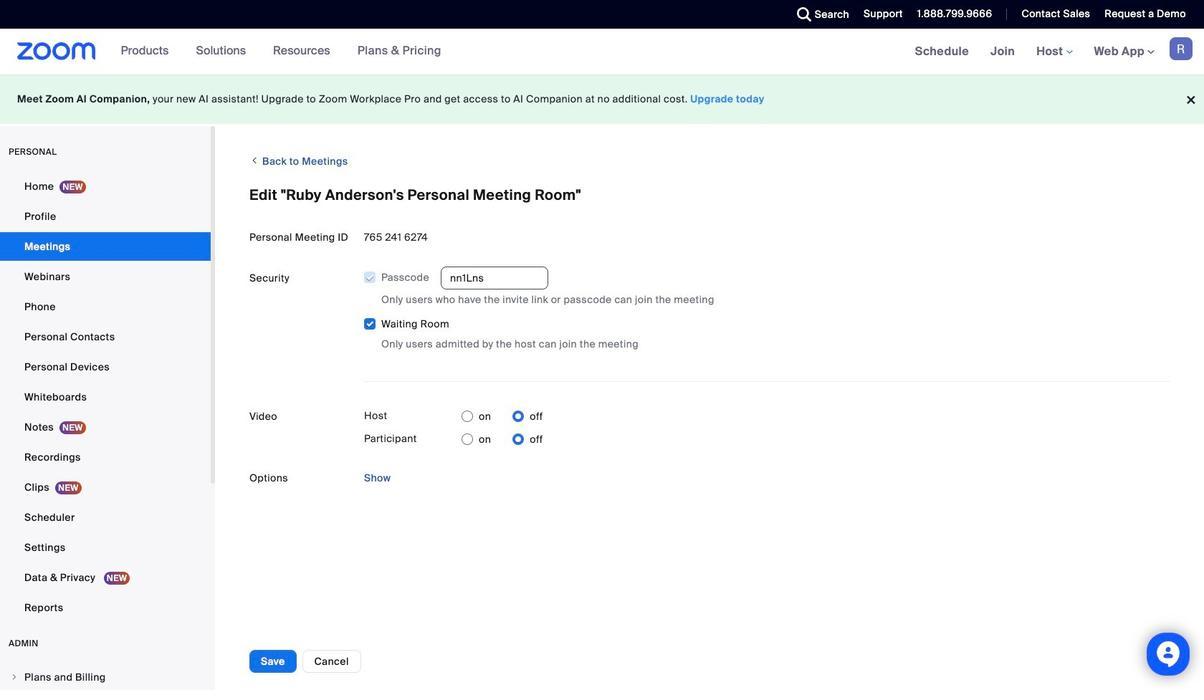 Task type: describe. For each thing, give the bounding box(es) containing it.
zoom logo image
[[17, 42, 96, 60]]

product information navigation
[[110, 29, 452, 75]]

personal menu menu
[[0, 172, 211, 624]]

1 option group from the top
[[462, 405, 543, 428]]



Task type: locate. For each thing, give the bounding box(es) containing it.
footer
[[0, 75, 1204, 124]]

None text field
[[441, 267, 548, 290]]

profile picture image
[[1170, 37, 1193, 60]]

group
[[363, 267, 1170, 352]]

banner
[[0, 29, 1204, 75]]

left image
[[249, 153, 260, 168]]

right image
[[10, 673, 19, 682]]

2 option group from the top
[[462, 428, 543, 451]]

option group
[[462, 405, 543, 428], [462, 428, 543, 451]]

menu item
[[0, 664, 211, 690]]

meetings navigation
[[904, 29, 1204, 75]]



Task type: vqa. For each thing, say whether or not it's contained in the screenshot.
Fun Fact element
no



